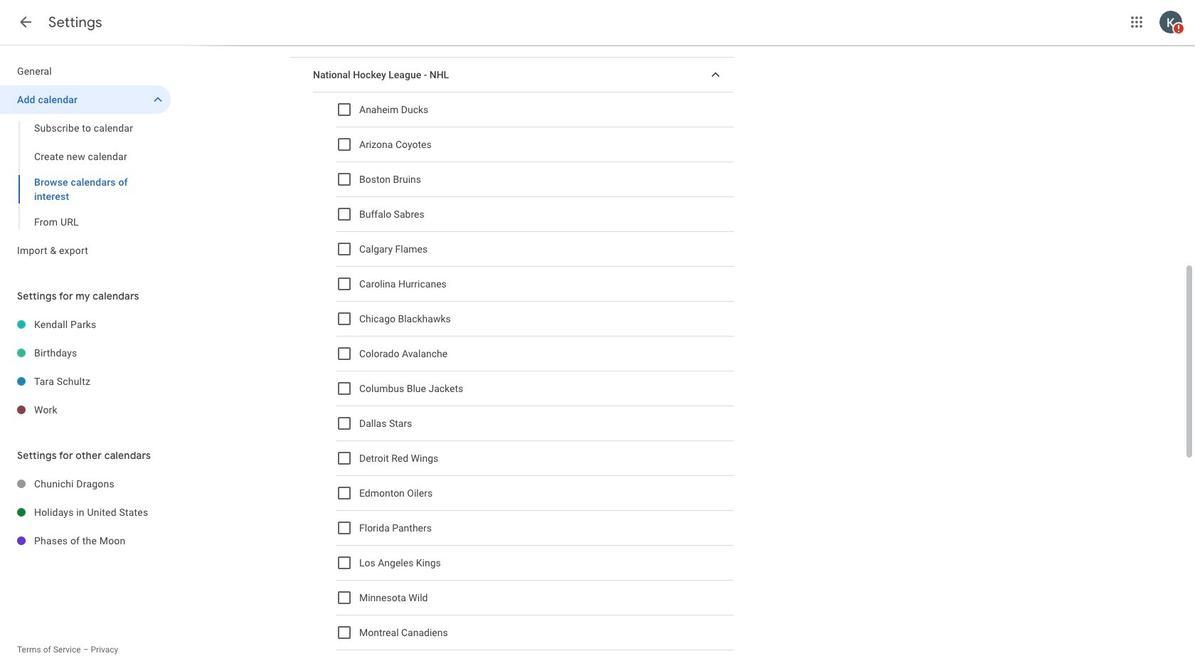 Task type: locate. For each thing, give the bounding box(es) containing it.
0 vertical spatial tree
[[0, 57, 171, 265]]

work tree item
[[0, 396, 171, 424]]

tara schultz tree item
[[0, 367, 171, 396]]

phases of the moon tree item
[[0, 527, 171, 555]]

heading
[[48, 14, 102, 31]]

1 tree from the top
[[0, 57, 171, 265]]

kendall parks tree item
[[0, 310, 171, 339]]

tree item
[[313, 58, 734, 93]]

chunichi dragons tree item
[[0, 470, 171, 498]]

2 vertical spatial tree
[[0, 470, 171, 555]]

group
[[0, 114, 171, 236]]

1 vertical spatial tree
[[0, 310, 171, 424]]

tree
[[0, 57, 171, 265], [0, 310, 171, 424], [0, 470, 171, 555]]

2 tree from the top
[[0, 310, 171, 424]]



Task type: vqa. For each thing, say whether or not it's contained in the screenshot.
Add notification
no



Task type: describe. For each thing, give the bounding box(es) containing it.
holidays in united states tree item
[[0, 498, 171, 527]]

3 tree from the top
[[0, 470, 171, 555]]

add calendar tree item
[[0, 85, 171, 114]]

go back image
[[17, 14, 34, 31]]

birthdays tree item
[[0, 339, 171, 367]]



